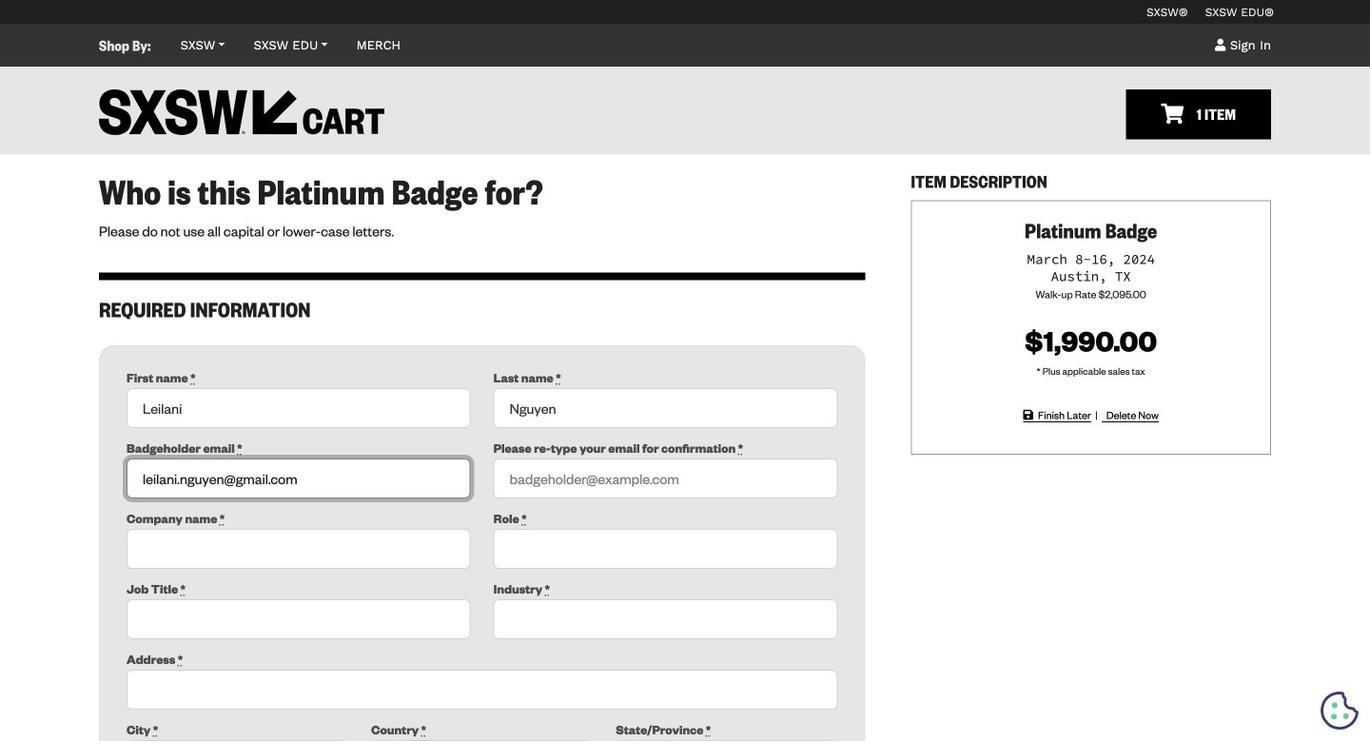 Task type: locate. For each thing, give the bounding box(es) containing it.
dialog
[[0, 0, 1371, 742]]

badgeholder@example.com email field
[[494, 459, 838, 499]]

save image
[[1024, 409, 1034, 421]]

sxsw shopping cart logo image
[[99, 89, 385, 135]]

None text field
[[494, 389, 838, 429]]

None text field
[[127, 389, 471, 429], [127, 529, 471, 569], [127, 600, 471, 640], [127, 670, 838, 710], [127, 741, 349, 742], [127, 389, 471, 429], [127, 529, 471, 569], [127, 600, 471, 640], [127, 670, 838, 710], [127, 741, 349, 742]]

Badgeholder email email field
[[127, 459, 471, 499]]



Task type: describe. For each thing, give the bounding box(es) containing it.
user image
[[1216, 39, 1226, 51]]

cookie preferences image
[[1321, 692, 1359, 730]]



